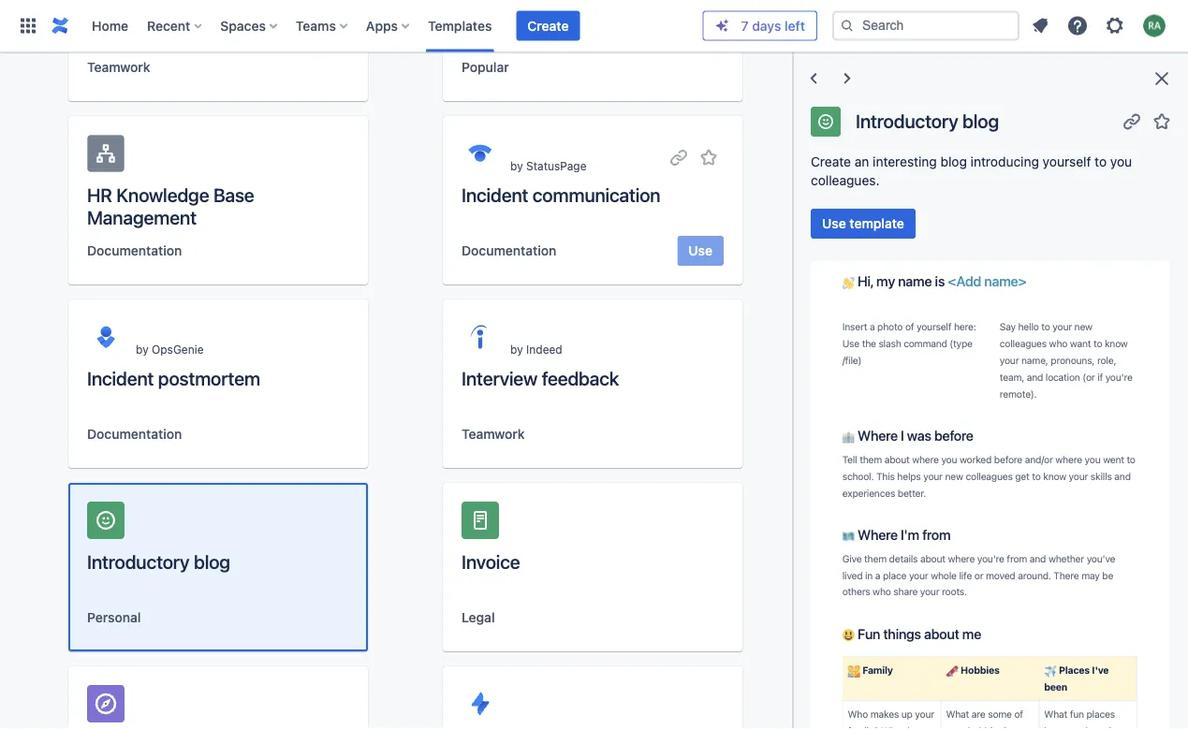 Task type: vqa. For each thing, say whether or not it's contained in the screenshot.
Help Icon
yes



Task type: describe. For each thing, give the bounding box(es) containing it.
0 horizontal spatial teamwork button
[[87, 58, 150, 77]]

teamwork for the right teamwork button
[[462, 426, 525, 442]]

spaces
[[220, 18, 266, 33]]

banner containing home
[[0, 0, 1188, 52]]

spaces button
[[215, 11, 285, 41]]

teamwork for teamwork button to the left
[[87, 59, 150, 75]]

1 vertical spatial introductory
[[87, 551, 190, 573]]

documentation for postmortem
[[87, 426, 182, 442]]

popular
[[462, 59, 509, 75]]

hr
[[87, 184, 112, 206]]

documentation button for postmortem
[[87, 425, 182, 444]]

postmortem
[[158, 367, 260, 389]]

template
[[850, 216, 904, 231]]

interview
[[462, 367, 538, 389]]

personal button
[[87, 609, 141, 627]]

yourself
[[1043, 154, 1091, 169]]

left
[[785, 18, 805, 33]]

legal button
[[462, 609, 495, 627]]

by opsgenie
[[136, 343, 204, 356]]

documentation button down incident communication
[[462, 242, 556, 260]]

previous template image
[[802, 67, 825, 90]]

legal
[[462, 610, 495, 625]]

opsgenie
[[152, 343, 204, 356]]

base
[[213, 184, 254, 206]]

next template image
[[836, 67, 859, 90]]

create link
[[516, 11, 580, 41]]

by indeed
[[510, 343, 562, 356]]

templates
[[428, 18, 492, 33]]

use for popular
[[688, 59, 713, 75]]

blog inside create an interesting blog introducing yourself to you colleagues.
[[941, 154, 967, 169]]

documentation button for knowledge
[[87, 242, 182, 260]]

create for create
[[527, 18, 569, 33]]

Search field
[[832, 11, 1020, 41]]

invoice
[[462, 551, 520, 573]]

personal
[[87, 610, 141, 625]]

colleagues.
[[811, 173, 880, 188]]

interesting
[[873, 154, 937, 169]]

feedback
[[542, 367, 619, 389]]

7
[[741, 18, 749, 33]]

7 days left
[[741, 18, 805, 33]]

incident communication
[[462, 184, 661, 206]]

by for communication
[[510, 159, 523, 172]]

create an interesting blog introducing yourself to you colleagues.
[[811, 154, 1132, 188]]

incident for incident communication
[[462, 184, 528, 206]]

use template
[[822, 216, 904, 231]]

you
[[1110, 154, 1132, 169]]

apps button
[[360, 11, 417, 41]]

by for postmortem
[[136, 343, 149, 356]]

appswitcher icon image
[[17, 15, 39, 37]]

management
[[87, 206, 196, 228]]

star incident communication image
[[698, 146, 720, 169]]

use inside 'button'
[[822, 216, 846, 231]]

share link image
[[668, 146, 690, 169]]

knowledge
[[116, 184, 209, 206]]



Task type: locate. For each thing, give the bounding box(es) containing it.
use button for documentation
[[677, 236, 724, 266]]

teams
[[296, 18, 336, 33]]

by
[[510, 159, 523, 172], [136, 343, 149, 356], [510, 343, 523, 356]]

an
[[855, 154, 869, 169]]

teamwork button down interview
[[462, 425, 525, 444]]

documentation down the incident postmortem
[[87, 426, 182, 442]]

0 horizontal spatial introductory
[[87, 551, 190, 573]]

1 vertical spatial incident
[[87, 367, 154, 389]]

0 vertical spatial introductory blog
[[856, 110, 999, 132]]

incident down by opsgenie
[[87, 367, 154, 389]]

recent button
[[141, 11, 209, 41]]

star introductory blog image
[[1151, 110, 1173, 132]]

statuspage
[[526, 159, 587, 172]]

teamwork down home link
[[87, 59, 150, 75]]

blog
[[963, 110, 999, 132], [941, 154, 967, 169], [194, 551, 230, 573]]

create inside create an interesting blog introducing yourself to you colleagues.
[[811, 154, 851, 169]]

global element
[[11, 0, 703, 52]]

1 horizontal spatial create
[[811, 154, 851, 169]]

premium icon image
[[715, 18, 730, 33]]

use button for popular
[[677, 52, 724, 82]]

1 vertical spatial teamwork
[[462, 426, 525, 442]]

templates link
[[422, 11, 498, 41]]

use template button
[[811, 209, 916, 239]]

your profile and preferences image
[[1143, 15, 1166, 37]]

share link image
[[1121, 110, 1143, 132]]

documentation for knowledge
[[87, 243, 182, 258]]

by left the indeed
[[510, 343, 523, 356]]

communication
[[533, 184, 661, 206]]

0 horizontal spatial teamwork
[[87, 59, 150, 75]]

settings icon image
[[1104, 15, 1126, 37]]

banner
[[0, 0, 1188, 52]]

recent
[[147, 18, 190, 33]]

days
[[752, 18, 781, 33]]

search image
[[840, 18, 855, 33]]

incident
[[462, 184, 528, 206], [87, 367, 154, 389]]

0 vertical spatial incident
[[462, 184, 528, 206]]

create right templates
[[527, 18, 569, 33]]

help icon image
[[1066, 15, 1089, 37]]

to
[[1095, 154, 1107, 169]]

teamwork
[[87, 59, 150, 75], [462, 426, 525, 442]]

teamwork button down home link
[[87, 58, 150, 77]]

1 vertical spatial blog
[[941, 154, 967, 169]]

1 vertical spatial teamwork button
[[462, 425, 525, 444]]

hr knowledge base management
[[87, 184, 254, 228]]

notification icon image
[[1029, 15, 1051, 37]]

home link
[[86, 11, 134, 41]]

introductory
[[856, 110, 958, 132], [87, 551, 190, 573]]

use button for teamwork
[[303, 52, 349, 82]]

by statuspage
[[510, 159, 587, 172]]

use for documentation
[[688, 243, 713, 258]]

create
[[527, 18, 569, 33], [811, 154, 851, 169]]

by left opsgenie
[[136, 343, 149, 356]]

interview feedback
[[462, 367, 619, 389]]

create inside global 'element'
[[527, 18, 569, 33]]

1 horizontal spatial teamwork button
[[462, 425, 525, 444]]

1 horizontal spatial incident
[[462, 184, 528, 206]]

use for teamwork
[[314, 59, 338, 75]]

1 horizontal spatial introductory blog
[[856, 110, 999, 132]]

1 vertical spatial create
[[811, 154, 851, 169]]

documentation down management
[[87, 243, 182, 258]]

introductory blog up interesting
[[856, 110, 999, 132]]

introductory blog
[[856, 110, 999, 132], [87, 551, 230, 573]]

incident down by statuspage
[[462, 184, 528, 206]]

documentation button down the incident postmortem
[[87, 425, 182, 444]]

introductory up interesting
[[856, 110, 958, 132]]

1 horizontal spatial teamwork
[[462, 426, 525, 442]]

by for feedback
[[510, 343, 523, 356]]

introducing
[[971, 154, 1039, 169]]

0 horizontal spatial incident
[[87, 367, 154, 389]]

popular button
[[462, 58, 509, 77]]

1 vertical spatial introductory blog
[[87, 551, 230, 573]]

introductory blog up the personal
[[87, 551, 230, 573]]

documentation button
[[87, 242, 182, 260], [462, 242, 556, 260], [87, 425, 182, 444]]

documentation down incident communication
[[462, 243, 556, 258]]

create up the colleagues.
[[811, 154, 851, 169]]

incident postmortem
[[87, 367, 260, 389]]

introductory up the personal
[[87, 551, 190, 573]]

indeed
[[526, 343, 562, 356]]

use button
[[303, 52, 349, 82], [677, 52, 724, 82], [677, 236, 724, 266]]

documentation
[[87, 243, 182, 258], [462, 243, 556, 258], [87, 426, 182, 442]]

1 horizontal spatial introductory
[[856, 110, 958, 132]]

7 days left button
[[704, 12, 816, 40]]

home
[[92, 18, 128, 33]]

2 vertical spatial blog
[[194, 551, 230, 573]]

use
[[314, 59, 338, 75], [688, 59, 713, 75], [822, 216, 846, 231], [688, 243, 713, 258]]

teamwork button
[[87, 58, 150, 77], [462, 425, 525, 444]]

by left statuspage
[[510, 159, 523, 172]]

0 vertical spatial create
[[527, 18, 569, 33]]

create for create an interesting blog introducing yourself to you colleagues.
[[811, 154, 851, 169]]

0 vertical spatial blog
[[963, 110, 999, 132]]

0 vertical spatial teamwork
[[87, 59, 150, 75]]

incident for incident postmortem
[[87, 367, 154, 389]]

0 vertical spatial teamwork button
[[87, 58, 150, 77]]

teamwork down interview
[[462, 426, 525, 442]]

teams button
[[290, 11, 355, 41]]

documentation button down management
[[87, 242, 182, 260]]

apps
[[366, 18, 398, 33]]

close image
[[1151, 67, 1173, 90]]

0 horizontal spatial introductory blog
[[87, 551, 230, 573]]

confluence image
[[49, 15, 71, 37], [49, 15, 71, 37]]

0 horizontal spatial create
[[527, 18, 569, 33]]

0 vertical spatial introductory
[[856, 110, 958, 132]]



